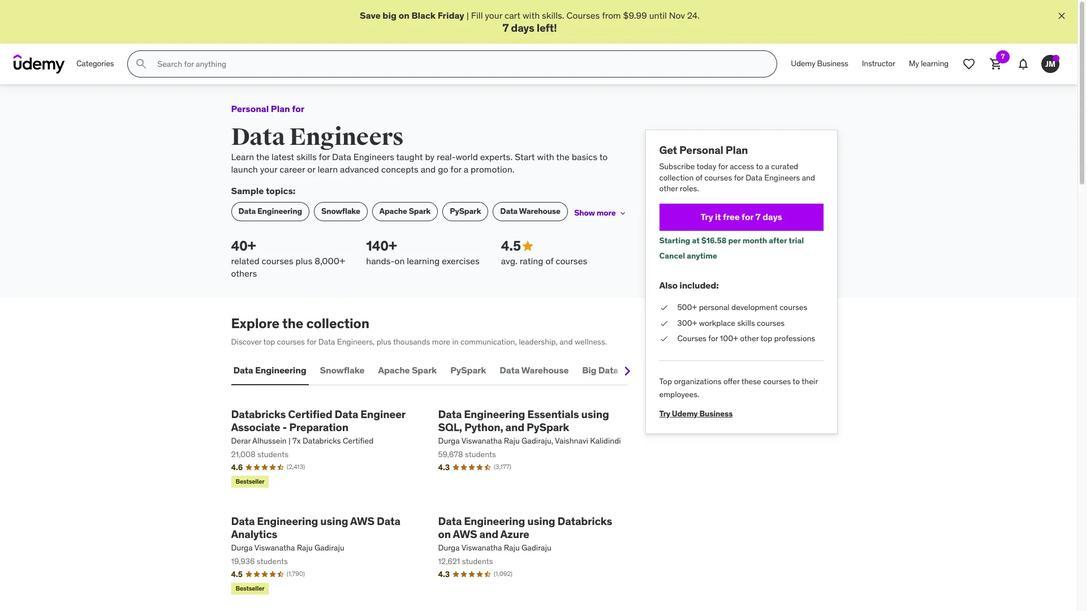 Task type: locate. For each thing, give the bounding box(es) containing it.
1 horizontal spatial your
[[485, 10, 503, 21]]

business left instructor
[[817, 59, 849, 69]]

try inside try udemy business link
[[660, 409, 671, 419]]

durga inside data engineering using databricks on aws and azure durga viswanatha raju gadiraju 12,621 students
[[438, 543, 460, 553]]

gadiraju
[[315, 543, 344, 553], [522, 543, 552, 553]]

to left their
[[793, 376, 800, 386]]

engineering inside data engineering using databricks on aws and azure durga viswanatha raju gadiraju 12,621 students
[[464, 514, 525, 528]]

data inside button
[[599, 365, 618, 376]]

show
[[574, 208, 595, 218]]

data engineering
[[239, 206, 302, 216], [233, 365, 306, 376]]

3177 reviews element
[[494, 463, 511, 472]]

3 xsmall image from the top
[[660, 333, 669, 345]]

personal up learn at top
[[231, 103, 269, 114]]

2 gadiraju from the left
[[522, 543, 552, 553]]

courses inside explore the collection discover top courses for data engineers, plus thousands more in communication, leadership, and wellness.
[[277, 337, 305, 347]]

black
[[412, 10, 436, 21]]

viswanatha down python,
[[462, 436, 502, 446]]

more left xsmall image
[[597, 208, 616, 218]]

4.3 for sql,
[[438, 462, 450, 472]]

apache spark for apache spark link
[[380, 206, 431, 216]]

a left curated
[[765, 161, 770, 171]]

learning
[[921, 59, 949, 69], [407, 255, 440, 266]]

raju up (1,790)
[[297, 543, 313, 553]]

1 vertical spatial courses
[[678, 333, 707, 344]]

top inside explore the collection discover top courses for data engineers, plus thousands more in communication, leadership, and wellness.
[[263, 337, 275, 347]]

data engineering down sample topics:
[[239, 206, 302, 216]]

try left the it
[[701, 211, 713, 222]]

for right free on the top right of page
[[742, 211, 754, 222]]

1 vertical spatial your
[[260, 164, 278, 175]]

500+ personal development courses
[[678, 302, 808, 312]]

0 horizontal spatial plus
[[296, 255, 313, 266]]

xsmall image
[[660, 302, 669, 313], [660, 318, 669, 329], [660, 333, 669, 345]]

raju
[[504, 436, 520, 446], [297, 543, 313, 553], [504, 543, 520, 553]]

personal up today
[[680, 143, 724, 157]]

collection inside get personal plan subscribe today for access to a curated collection of courses for data engineers and other roles.
[[660, 172, 694, 183]]

learning right my
[[921, 59, 949, 69]]

apache spark inside button
[[378, 365, 437, 376]]

pyspark inside "button"
[[451, 365, 486, 376]]

1 horizontal spatial personal
[[680, 143, 724, 157]]

business down top organizations offer these courses to their employees.
[[700, 409, 733, 419]]

my learning
[[909, 59, 949, 69]]

big
[[583, 365, 597, 376]]

raju inside data engineering using databricks on aws and azure durga viswanatha raju gadiraju 12,621 students
[[504, 543, 520, 553]]

pyspark for pyspark "button"
[[451, 365, 486, 376]]

on inside save big on black friday | fill your cart with skills. courses from $9.99 until nov 24. 7 days left!
[[399, 10, 410, 21]]

2 bestseller from the top
[[236, 585, 265, 593]]

other inside get personal plan subscribe today for access to a curated collection of courses for data engineers and other roles.
[[660, 183, 678, 194]]

udemy business link
[[785, 50, 855, 78]]

students inside data engineering using databricks on aws and azure durga viswanatha raju gadiraju 12,621 students
[[462, 556, 493, 566]]

a inside 'learn the latest skills for data engineers taught by real-world experts. start with the basics to launch your career or learn advanced concepts and go for a promotion.'
[[464, 164, 469, 175]]

spark inside apache spark button
[[412, 365, 437, 376]]

2 4.3 from the top
[[438, 569, 450, 579]]

try inside try it free for 7 days "link"
[[701, 211, 713, 222]]

collection down subscribe
[[660, 172, 694, 183]]

the inside explore the collection discover top courses for data engineers, plus thousands more in communication, leadership, and wellness.
[[282, 315, 304, 332]]

data engineering inside data engineering link
[[239, 206, 302, 216]]

1 horizontal spatial a
[[765, 161, 770, 171]]

0 vertical spatial of
[[696, 172, 703, 183]]

spark inside apache spark link
[[409, 206, 431, 216]]

1 vertical spatial other
[[740, 333, 759, 344]]

discover
[[231, 337, 262, 347]]

2 vertical spatial 7
[[756, 211, 761, 222]]

0 vertical spatial collection
[[660, 172, 694, 183]]

save
[[360, 10, 381, 21]]

0 vertical spatial your
[[485, 10, 503, 21]]

shopping cart with 7 items image
[[990, 57, 1003, 71]]

0 horizontal spatial the
[[256, 151, 269, 162]]

0 horizontal spatial learning
[[407, 255, 440, 266]]

databricks certified data engineer associate - preparation link
[[231, 407, 420, 434]]

gadiraju,
[[522, 436, 553, 446]]

1 vertical spatial pyspark
[[451, 365, 486, 376]]

apache spark for apache spark button on the bottom of page
[[378, 365, 437, 376]]

employees.
[[660, 389, 700, 399]]

4.3
[[438, 462, 450, 472], [438, 569, 450, 579]]

courses inside get personal plan subscribe today for access to a curated collection of courses for data engineers and other roles.
[[705, 172, 732, 183]]

top right discover
[[263, 337, 275, 347]]

1 horizontal spatial learning
[[921, 59, 949, 69]]

skills inside 'learn the latest skills for data engineers taught by real-world experts. start with the basics to launch your career or learn advanced concepts and go for a promotion.'
[[297, 151, 317, 162]]

engineering up the (1,092)
[[464, 514, 525, 528]]

2 xsmall image from the top
[[660, 318, 669, 329]]

until
[[649, 10, 667, 21]]

the left basics
[[556, 151, 570, 162]]

2 horizontal spatial databricks
[[558, 514, 612, 528]]

udemy image
[[14, 54, 65, 74]]

to right basics
[[600, 151, 608, 162]]

7 up month
[[756, 211, 761, 222]]

data warehouse up medium icon
[[500, 206, 561, 216]]

plus
[[296, 255, 313, 266], [377, 337, 391, 347]]

categories button
[[70, 50, 121, 78]]

durga
[[438, 436, 460, 446], [231, 543, 253, 553], [438, 543, 460, 553]]

1 vertical spatial snowflake
[[320, 365, 365, 376]]

a down world
[[464, 164, 469, 175]]

show more button
[[574, 202, 627, 225]]

0 vertical spatial udemy
[[791, 59, 816, 69]]

data engineering down discover
[[233, 365, 306, 376]]

the right explore
[[282, 315, 304, 332]]

bestseller for durga
[[236, 585, 265, 593]]

data engineering inside data engineering button
[[233, 365, 306, 376]]

more left in
[[432, 337, 450, 347]]

close image
[[1057, 10, 1068, 22]]

days inside save big on black friday | fill your cart with skills. courses from $9.99 until nov 24. 7 days left!
[[511, 21, 535, 35]]

development
[[732, 302, 778, 312]]

0 vertical spatial spark
[[409, 206, 431, 216]]

for left engineers,
[[307, 337, 317, 347]]

7 left 'notifications' icon in the right top of the page
[[1001, 52, 1005, 61]]

1 gadiraju from the left
[[315, 543, 344, 553]]

1 vertical spatial business
[[700, 409, 733, 419]]

for down the access
[[734, 172, 744, 183]]

with right the cart at left top
[[523, 10, 540, 21]]

0 horizontal spatial aws
[[350, 514, 375, 528]]

1 horizontal spatial of
[[696, 172, 703, 183]]

your down latest at top left
[[260, 164, 278, 175]]

xsmall image for 500+
[[660, 302, 669, 313]]

other right 100+
[[740, 333, 759, 344]]

data
[[231, 123, 285, 151], [332, 151, 351, 162], [746, 172, 763, 183], [239, 206, 256, 216], [500, 206, 518, 216], [318, 337, 335, 347], [233, 365, 253, 376], [500, 365, 520, 376], [599, 365, 618, 376], [335, 407, 358, 421], [438, 407, 462, 421], [231, 514, 255, 528], [377, 514, 401, 528], [438, 514, 462, 528]]

durga up 12,621
[[438, 543, 460, 553]]

viswanatha inside data engineering using databricks on aws and azure durga viswanatha raju gadiraju 12,621 students
[[462, 543, 502, 553]]

0 horizontal spatial courses
[[567, 10, 600, 21]]

4.3 down 59,678
[[438, 462, 450, 472]]

days up after
[[763, 211, 782, 222]]

1 vertical spatial warehouse
[[521, 365, 569, 376]]

for up data engineers
[[292, 103, 305, 114]]

nov
[[669, 10, 685, 21]]

1 vertical spatial bestseller
[[236, 585, 265, 593]]

1 vertical spatial apache spark
[[378, 365, 437, 376]]

1 vertical spatial 4.3
[[438, 569, 450, 579]]

7 down the cart at left top
[[503, 21, 509, 35]]

plus left thousands
[[377, 337, 391, 347]]

durga inside data engineering essentials using sql, python, and pyspark durga viswanatha raju gadiraju, vaishnavi kalidindi 59,678 students
[[438, 436, 460, 446]]

viswanatha down analytics
[[254, 543, 295, 553]]

courses inside top organizations offer these courses to their employees.
[[763, 376, 791, 386]]

in
[[452, 337, 459, 347]]

1 horizontal spatial using
[[528, 514, 555, 528]]

bestseller for preparation
[[236, 478, 265, 486]]

0 vertical spatial personal
[[231, 103, 269, 114]]

the for collection
[[282, 315, 304, 332]]

for up learn
[[319, 151, 330, 162]]

4.5 up avg.
[[501, 237, 521, 255]]

collection
[[660, 172, 694, 183], [306, 315, 370, 332]]

| left '7x'
[[289, 436, 291, 446]]

engineering right sql,
[[464, 407, 525, 421]]

next image
[[618, 362, 636, 380]]

0 vertical spatial try
[[701, 211, 713, 222]]

1 vertical spatial try
[[660, 409, 671, 419]]

sql,
[[438, 420, 462, 434]]

on inside 140+ hands-on learning exercises
[[395, 255, 405, 266]]

0 horizontal spatial personal
[[231, 103, 269, 114]]

pyspark down in
[[451, 365, 486, 376]]

spark for apache spark link
[[409, 206, 431, 216]]

aws inside data engineering using databricks on aws and azure durga viswanatha raju gadiraju 12,621 students
[[453, 527, 477, 541]]

try down the employees.
[[660, 409, 671, 419]]

1 horizontal spatial try
[[701, 211, 713, 222]]

using inside data engineering essentials using sql, python, and pyspark durga viswanatha raju gadiraju, vaishnavi kalidindi 59,678 students
[[582, 407, 609, 421]]

1 horizontal spatial skills
[[738, 318, 755, 328]]

0 vertical spatial skills
[[297, 151, 317, 162]]

raju left gadiraju,
[[504, 436, 520, 446]]

submit search image
[[135, 57, 148, 71]]

pyspark
[[450, 206, 481, 216], [451, 365, 486, 376], [527, 420, 569, 434]]

on down 140+
[[395, 255, 405, 266]]

to inside get personal plan subscribe today for access to a curated collection of courses for data engineers and other roles.
[[756, 161, 764, 171]]

a
[[765, 161, 770, 171], [464, 164, 469, 175]]

wellness.
[[575, 337, 607, 347]]

40+ related courses plus 8,000+ others
[[231, 237, 345, 279]]

medium image
[[521, 239, 535, 253]]

courses up data engineering button
[[277, 337, 305, 347]]

durga up 59,678
[[438, 436, 460, 446]]

using
[[582, 407, 609, 421], [320, 514, 348, 528], [528, 514, 555, 528]]

using inside data engineering using aws data analytics durga viswanatha raju gadiraju 19,936 students
[[320, 514, 348, 528]]

jm
[[1046, 59, 1056, 69]]

and
[[421, 164, 436, 175], [802, 172, 816, 183], [560, 337, 573, 347], [506, 420, 525, 434], [480, 527, 499, 541]]

to inside top organizations offer these courses to their employees.
[[793, 376, 800, 386]]

engineering down discover
[[255, 365, 306, 376]]

(3,177)
[[494, 463, 511, 471]]

0 vertical spatial data warehouse
[[500, 206, 561, 216]]

1 horizontal spatial business
[[817, 59, 849, 69]]

1 4.3 from the top
[[438, 462, 450, 472]]

1 vertical spatial |
[[289, 436, 291, 446]]

on up 12,621
[[438, 527, 451, 541]]

0 vertical spatial apache
[[380, 206, 407, 216]]

xsmall image for courses
[[660, 333, 669, 345]]

0 vertical spatial courses
[[567, 10, 600, 21]]

0 horizontal spatial using
[[320, 514, 348, 528]]

0 horizontal spatial skills
[[297, 151, 317, 162]]

students right 12,621
[[462, 556, 493, 566]]

300+ workplace skills courses
[[678, 318, 785, 328]]

engineering inside data engineering using aws data analytics durga viswanatha raju gadiraju 19,936 students
[[257, 514, 318, 528]]

0 horizontal spatial plan
[[271, 103, 290, 114]]

xsmall image down also
[[660, 302, 669, 313]]

data warehouse
[[500, 206, 561, 216], [500, 365, 569, 376]]

1 vertical spatial days
[[763, 211, 782, 222]]

0 vertical spatial other
[[660, 183, 678, 194]]

notifications image
[[1017, 57, 1030, 71]]

1 horizontal spatial days
[[763, 211, 782, 222]]

access
[[730, 161, 755, 171]]

| inside databricks certified data engineer associate - preparation derar alhussein | 7x databricks certified 21,008 students
[[289, 436, 291, 446]]

apache down thousands
[[378, 365, 410, 376]]

1 vertical spatial learning
[[407, 255, 440, 266]]

pyspark up gadiraju,
[[527, 420, 569, 434]]

1 vertical spatial on
[[395, 255, 405, 266]]

1092 reviews element
[[494, 570, 513, 579]]

data inside button
[[233, 365, 253, 376]]

try for try udemy business
[[660, 409, 671, 419]]

warehouse up medium icon
[[519, 206, 561, 216]]

using inside data engineering using databricks on aws and azure durga viswanatha raju gadiraju 12,621 students
[[528, 514, 555, 528]]

warehouse inside button
[[521, 365, 569, 376]]

courses right these
[[763, 376, 791, 386]]

on right big
[[399, 10, 410, 21]]

with right start in the top left of the page
[[537, 151, 554, 162]]

0 vertical spatial |
[[467, 10, 469, 21]]

1 vertical spatial data warehouse
[[500, 365, 569, 376]]

engineering inside data engineering essentials using sql, python, and pyspark durga viswanatha raju gadiraju, vaishnavi kalidindi 59,678 students
[[464, 407, 525, 421]]

snowflake button
[[318, 357, 367, 384]]

0 vertical spatial 4.5
[[501, 237, 521, 255]]

my learning link
[[902, 50, 956, 78]]

snowflake down learn
[[321, 206, 360, 216]]

the right learn at top
[[256, 151, 269, 162]]

plan inside get personal plan subscribe today for access to a curated collection of courses for data engineers and other roles.
[[726, 143, 748, 157]]

your inside save big on black friday | fill your cart with skills. courses from $9.99 until nov 24. 7 days left!
[[485, 10, 503, 21]]

apache
[[380, 206, 407, 216], [378, 365, 410, 376]]

(1,790)
[[287, 570, 305, 578]]

more
[[597, 208, 616, 218], [432, 337, 450, 347]]

100+
[[720, 333, 738, 344]]

0 vertical spatial more
[[597, 208, 616, 218]]

top for 100+
[[761, 333, 773, 344]]

engineering down topics:
[[257, 206, 302, 216]]

snowflake inside button
[[320, 365, 365, 376]]

1 vertical spatial xsmall image
[[660, 318, 669, 329]]

xsmall image left 300+ at the bottom right
[[660, 318, 669, 329]]

days inside "link"
[[763, 211, 782, 222]]

wishlist image
[[963, 57, 976, 71]]

0 horizontal spatial udemy
[[672, 409, 698, 419]]

and inside explore the collection discover top courses for data engineers, plus thousands more in communication, leadership, and wellness.
[[560, 337, 573, 347]]

today
[[697, 161, 717, 171]]

1 vertical spatial apache
[[378, 365, 410, 376]]

learning inside 140+ hands-on learning exercises
[[407, 255, 440, 266]]

0 vertical spatial data engineering
[[239, 206, 302, 216]]

bestseller down 4.6
[[236, 478, 265, 486]]

2 horizontal spatial using
[[582, 407, 609, 421]]

business
[[817, 59, 849, 69], [700, 409, 733, 419]]

1 vertical spatial plan
[[726, 143, 748, 157]]

warehouse for 'data warehouse' link
[[519, 206, 561, 216]]

1 vertical spatial more
[[432, 337, 450, 347]]

of down today
[[696, 172, 703, 183]]

courses down today
[[705, 172, 732, 183]]

0 horizontal spatial a
[[464, 164, 469, 175]]

on
[[399, 10, 410, 21], [395, 255, 405, 266], [438, 527, 451, 541]]

certified right - at the left
[[288, 407, 332, 421]]

0 vertical spatial 4.3
[[438, 462, 450, 472]]

more inside button
[[597, 208, 616, 218]]

1 horizontal spatial top
[[761, 333, 773, 344]]

certified
[[288, 407, 332, 421], [343, 436, 374, 446]]

snowflake down engineers,
[[320, 365, 365, 376]]

your right fill on the left
[[485, 10, 503, 21]]

0 horizontal spatial |
[[289, 436, 291, 446]]

1 vertical spatial personal
[[680, 143, 724, 157]]

data warehouse down leadership, on the bottom of the page
[[500, 365, 569, 376]]

top for collection
[[263, 337, 275, 347]]

gadiraju down data engineering using aws data analytics link
[[315, 543, 344, 553]]

2 vertical spatial on
[[438, 527, 451, 541]]

of right rating
[[546, 255, 554, 266]]

spark up 140+ hands-on learning exercises
[[409, 206, 431, 216]]

topics:
[[266, 185, 296, 197]]

0 horizontal spatial databricks
[[231, 407, 286, 421]]

skills up or
[[297, 151, 317, 162]]

raju inside data engineering essentials using sql, python, and pyspark durga viswanatha raju gadiraju, vaishnavi kalidindi 59,678 students
[[504, 436, 520, 446]]

raju down azure
[[504, 543, 520, 553]]

engineering up (1,790)
[[257, 514, 318, 528]]

students down alhussein
[[257, 449, 289, 459]]

1 xsmall image from the top
[[660, 302, 669, 313]]

| left fill on the left
[[467, 10, 469, 21]]

the
[[256, 151, 269, 162], [556, 151, 570, 162], [282, 315, 304, 332]]

gadiraju inside data engineering using databricks on aws and azure durga viswanatha raju gadiraju 12,621 students
[[522, 543, 552, 553]]

udemy
[[791, 59, 816, 69], [672, 409, 698, 419]]

pyspark for pyspark link at left top
[[450, 206, 481, 216]]

spark down thousands
[[412, 365, 437, 376]]

viswanatha up the (1,092)
[[462, 543, 502, 553]]

1 horizontal spatial plan
[[726, 143, 748, 157]]

other
[[660, 183, 678, 194], [740, 333, 759, 344]]

data warehouse link
[[493, 202, 568, 221]]

0 horizontal spatial more
[[432, 337, 450, 347]]

for right today
[[719, 161, 728, 171]]

2 horizontal spatial 7
[[1001, 52, 1005, 61]]

raju inside data engineering using aws data analytics durga viswanatha raju gadiraju 19,936 students
[[297, 543, 313, 553]]

top left professions
[[761, 333, 773, 344]]

4.5 down 19,936 on the bottom
[[231, 569, 243, 579]]

skills up courses for 100+ other top professions
[[738, 318, 755, 328]]

1 horizontal spatial databricks
[[303, 436, 341, 446]]

1 horizontal spatial |
[[467, 10, 469, 21]]

courses
[[705, 172, 732, 183], [262, 255, 293, 266], [556, 255, 588, 266], [780, 302, 808, 312], [757, 318, 785, 328], [277, 337, 305, 347], [763, 376, 791, 386]]

and inside get personal plan subscribe today for access to a curated collection of courses for data engineers and other roles.
[[802, 172, 816, 183]]

these
[[742, 376, 762, 386]]

viswanatha inside data engineering essentials using sql, python, and pyspark durga viswanatha raju gadiraju, vaishnavi kalidindi 59,678 students
[[462, 436, 502, 446]]

apache spark up 140+
[[380, 206, 431, 216]]

your
[[485, 10, 503, 21], [260, 164, 278, 175]]

durga up 19,936 on the bottom
[[231, 543, 253, 553]]

1 horizontal spatial aws
[[453, 527, 477, 541]]

0 horizontal spatial to
[[600, 151, 608, 162]]

derar
[[231, 436, 251, 446]]

pyspark up exercises
[[450, 206, 481, 216]]

basics
[[572, 151, 598, 162]]

courses right related
[[262, 255, 293, 266]]

0 horizontal spatial other
[[660, 183, 678, 194]]

data warehouse inside button
[[500, 365, 569, 376]]

fill
[[471, 10, 483, 21]]

0 vertical spatial days
[[511, 21, 535, 35]]

apache up 140+
[[380, 206, 407, 216]]

1 horizontal spatial to
[[756, 161, 764, 171]]

viswanatha for on
[[462, 543, 502, 553]]

xsmall image up 'top'
[[660, 333, 669, 345]]

1 vertical spatial with
[[537, 151, 554, 162]]

for
[[292, 103, 305, 114], [319, 151, 330, 162], [719, 161, 728, 171], [451, 164, 462, 175], [734, 172, 744, 183], [742, 211, 754, 222], [709, 333, 718, 344], [307, 337, 317, 347]]

viswanatha for sql,
[[462, 436, 502, 446]]

1 vertical spatial plus
[[377, 337, 391, 347]]

data engineering link
[[231, 202, 310, 221]]

0 vertical spatial learning
[[921, 59, 949, 69]]

certified down engineer
[[343, 436, 374, 446]]

aws inside data engineering using aws data analytics durga viswanatha raju gadiraju 19,936 students
[[350, 514, 375, 528]]

related
[[231, 255, 260, 266]]

courses inside 40+ related courses plus 8,000+ others
[[262, 255, 293, 266]]

0 horizontal spatial business
[[700, 409, 733, 419]]

4.3 down 12,621
[[438, 569, 450, 579]]

0 vertical spatial snowflake
[[321, 206, 360, 216]]

0 vertical spatial bestseller
[[236, 478, 265, 486]]

big data
[[583, 365, 618, 376]]

1 horizontal spatial courses
[[678, 333, 707, 344]]

snowflake for snowflake button
[[320, 365, 365, 376]]

a inside get personal plan subscribe today for access to a curated collection of courses for data engineers and other roles.
[[765, 161, 770, 171]]

1 vertical spatial 4.5
[[231, 569, 243, 579]]

learning left exercises
[[407, 255, 440, 266]]

1 bestseller from the top
[[236, 478, 265, 486]]

1 horizontal spatial plus
[[377, 337, 391, 347]]

data engineering using databricks on aws and azure link
[[438, 514, 627, 541]]

start
[[515, 151, 535, 162]]

apache inside button
[[378, 365, 410, 376]]

apache for apache spark button on the bottom of page
[[378, 365, 410, 376]]

spark for apache spark button on the bottom of page
[[412, 365, 437, 376]]

1 vertical spatial udemy
[[672, 409, 698, 419]]

students up (1,790)
[[257, 556, 288, 566]]

learn the latest skills for data engineers taught by real-world experts. start with the basics to launch your career or learn advanced concepts and go for a promotion.
[[231, 151, 608, 175]]

starting at $16.58 per month after trial cancel anytime
[[660, 235, 804, 261]]

1 horizontal spatial certified
[[343, 436, 374, 446]]

1 horizontal spatial gadiraju
[[522, 543, 552, 553]]

plan up data engineers
[[271, 103, 290, 114]]

engineers inside 'learn the latest skills for data engineers taught by real-world experts. start with the basics to launch your career or learn advanced concepts and go for a promotion.'
[[354, 151, 394, 162]]

courses right rating
[[556, 255, 588, 266]]

on for 140+
[[395, 255, 405, 266]]

1 vertical spatial data engineering
[[233, 365, 306, 376]]

plus inside 40+ related courses plus 8,000+ others
[[296, 255, 313, 266]]

days down the cart at left top
[[511, 21, 535, 35]]

plus left 8,000+
[[296, 255, 313, 266]]

exercises
[[442, 255, 480, 266]]

personal
[[231, 103, 269, 114], [680, 143, 724, 157]]

0 vertical spatial apache spark
[[380, 206, 431, 216]]

2 horizontal spatial to
[[793, 376, 800, 386]]

other left roles.
[[660, 183, 678, 194]]

and inside data engineering essentials using sql, python, and pyspark durga viswanatha raju gadiraju, vaishnavi kalidindi 59,678 students
[[506, 420, 525, 434]]



Task type: vqa. For each thing, say whether or not it's contained in the screenshot.
DATA WAREHOUSE within button
yes



Task type: describe. For each thing, give the bounding box(es) containing it.
with inside 'learn the latest skills for data engineers taught by real-world experts. start with the basics to launch your career or learn advanced concepts and go for a promotion.'
[[537, 151, 554, 162]]

engineering for sql,
[[464, 407, 525, 421]]

0 vertical spatial business
[[817, 59, 849, 69]]

xsmall image for 300+
[[660, 318, 669, 329]]

associate
[[231, 420, 280, 434]]

personal
[[699, 302, 730, 312]]

anytime
[[687, 251, 718, 261]]

raju for on
[[504, 543, 520, 553]]

12,621
[[438, 556, 460, 566]]

alhussein
[[252, 436, 287, 446]]

save big on black friday | fill your cart with skills. courses from $9.99 until nov 24. 7 days left!
[[360, 10, 700, 35]]

friday
[[438, 10, 464, 21]]

data inside explore the collection discover top courses for data engineers, plus thousands more in communication, leadership, and wellness.
[[318, 337, 335, 347]]

python,
[[465, 420, 503, 434]]

2413 reviews element
[[287, 463, 305, 472]]

try for try it free for 7 days
[[701, 211, 713, 222]]

-
[[283, 420, 287, 434]]

organizations
[[674, 376, 722, 386]]

140+ hands-on learning exercises
[[366, 237, 480, 266]]

azure
[[501, 527, 529, 541]]

at
[[692, 235, 700, 245]]

viswanatha inside data engineering using aws data analytics durga viswanatha raju gadiraju 19,936 students
[[254, 543, 295, 553]]

data engineers
[[231, 123, 404, 151]]

communication,
[[461, 337, 517, 347]]

big data button
[[580, 357, 621, 384]]

0 horizontal spatial certified
[[288, 407, 332, 421]]

cancel
[[660, 251, 685, 261]]

databricks inside data engineering using databricks on aws and azure durga viswanatha raju gadiraju 12,621 students
[[558, 514, 612, 528]]

go
[[438, 164, 448, 175]]

for left 100+
[[709, 333, 718, 344]]

month
[[743, 235, 767, 245]]

and inside 'learn the latest skills for data engineers taught by real-world experts. start with the basics to launch your career or learn advanced concepts and go for a promotion.'
[[421, 164, 436, 175]]

19,936
[[231, 556, 255, 566]]

try it free for 7 days
[[701, 211, 782, 222]]

left!
[[537, 21, 557, 35]]

4.3 for on
[[438, 569, 450, 579]]

engineering for data
[[257, 514, 318, 528]]

durga inside data engineering using aws data analytics durga viswanatha raju gadiraju 19,936 students
[[231, 543, 253, 553]]

1 vertical spatial 7
[[1001, 52, 1005, 61]]

data inside get personal plan subscribe today for access to a curated collection of courses for data engineers and other roles.
[[746, 172, 763, 183]]

1 horizontal spatial 4.5
[[501, 237, 521, 255]]

apache for apache spark link
[[380, 206, 407, 216]]

to inside 'learn the latest skills for data engineers taught by real-world experts. start with the basics to launch your career or learn advanced concepts and go for a promotion.'
[[600, 151, 608, 162]]

courses down development
[[757, 318, 785, 328]]

big
[[383, 10, 397, 21]]

using for on
[[528, 514, 555, 528]]

for right the go
[[451, 164, 462, 175]]

engineering inside data engineering link
[[257, 206, 302, 216]]

1790 reviews element
[[287, 570, 305, 579]]

(2,413)
[[287, 463, 305, 471]]

included:
[[680, 280, 719, 291]]

engineering inside data engineering button
[[255, 365, 306, 376]]

kalidindi
[[590, 436, 621, 446]]

durga for data engineering essentials using sql, python, and pyspark
[[438, 436, 460, 446]]

it
[[715, 211, 721, 222]]

get
[[660, 143, 677, 157]]

of inside get personal plan subscribe today for access to a curated collection of courses for data engineers and other roles.
[[696, 172, 703, 183]]

students inside databricks certified data engineer associate - preparation derar alhussein | 7x databricks certified 21,008 students
[[257, 449, 289, 459]]

on inside data engineering using databricks on aws and azure durga viswanatha raju gadiraju 12,621 students
[[438, 527, 451, 541]]

with inside save big on black friday | fill your cart with skills. courses from $9.99 until nov 24. 7 days left!
[[523, 10, 540, 21]]

0 vertical spatial databricks
[[231, 407, 286, 421]]

7 inside "link"
[[756, 211, 761, 222]]

data inside data engineering essentials using sql, python, and pyspark durga viswanatha raju gadiraju, vaishnavi kalidindi 59,678 students
[[438, 407, 462, 421]]

7 inside save big on black friday | fill your cart with skills. courses from $9.99 until nov 24. 7 days left!
[[503, 21, 509, 35]]

pyspark button
[[448, 357, 489, 384]]

more inside explore the collection discover top courses for data engineers, plus thousands more in communication, leadership, and wellness.
[[432, 337, 450, 347]]

data warehouse for 'data warehouse' link
[[500, 206, 561, 216]]

students inside data engineering using aws data analytics durga viswanatha raju gadiraju 19,936 students
[[257, 556, 288, 566]]

collection inside explore the collection discover top courses for data engineers, plus thousands more in communication, leadership, and wellness.
[[306, 315, 370, 332]]

data engineering button
[[231, 357, 309, 384]]

courses inside save big on black friday | fill your cart with skills. courses from $9.99 until nov 24. 7 days left!
[[567, 10, 600, 21]]

data inside data engineering using databricks on aws and azure durga viswanatha raju gadiraju 12,621 students
[[438, 514, 462, 528]]

top
[[660, 376, 672, 386]]

1 vertical spatial certified
[[343, 436, 374, 446]]

advanced
[[340, 164, 379, 175]]

2 horizontal spatial the
[[556, 151, 570, 162]]

free
[[723, 211, 740, 222]]

raju for sql,
[[504, 436, 520, 446]]

vaishnavi
[[555, 436, 588, 446]]

plus inside explore the collection discover top courses for data engineers, plus thousands more in communication, leadership, and wellness.
[[377, 337, 391, 347]]

data engineering essentials using sql, python, and pyspark durga viswanatha raju gadiraju, vaishnavi kalidindi 59,678 students
[[438, 407, 621, 459]]

data warehouse button
[[498, 357, 571, 384]]

real-
[[437, 151, 456, 162]]

personal inside get personal plan subscribe today for access to a curated collection of courses for data engineers and other roles.
[[680, 143, 724, 157]]

xsmall image
[[618, 209, 627, 218]]

4.6
[[231, 462, 243, 472]]

career
[[280, 164, 305, 175]]

pyspark link
[[443, 202, 489, 221]]

warehouse for data warehouse button
[[521, 365, 569, 376]]

data inside 'learn the latest skills for data engineers taught by real-world experts. start with the basics to launch your career or learn advanced concepts and go for a promotion.'
[[332, 151, 351, 162]]

gadiraju inside data engineering using aws data analytics durga viswanatha raju gadiraju 19,936 students
[[315, 543, 344, 553]]

experts.
[[480, 151, 513, 162]]

launch
[[231, 164, 258, 175]]

| inside save big on black friday | fill your cart with skills. courses from $9.99 until nov 24. 7 days left!
[[467, 10, 469, 21]]

500+
[[678, 302, 697, 312]]

data inside button
[[500, 365, 520, 376]]

59,678
[[438, 449, 463, 459]]

hands-
[[366, 255, 395, 266]]

engineers,
[[337, 337, 375, 347]]

for inside "link"
[[742, 211, 754, 222]]

from
[[602, 10, 621, 21]]

engineers inside get personal plan subscribe today for access to a curated collection of courses for data engineers and other roles.
[[765, 172, 800, 183]]

instructor
[[862, 59, 896, 69]]

21,008
[[231, 449, 256, 459]]

thousands
[[393, 337, 430, 347]]

1 vertical spatial skills
[[738, 318, 755, 328]]

their
[[802, 376, 818, 386]]

taught
[[396, 151, 423, 162]]

tab navigation element
[[231, 357, 641, 385]]

snowflake for snowflake link
[[321, 206, 360, 216]]

for inside explore the collection discover top courses for data engineers, plus thousands more in communication, leadership, and wellness.
[[307, 337, 317, 347]]

roles.
[[680, 183, 699, 194]]

apache spark button
[[376, 357, 439, 384]]

0 horizontal spatial of
[[546, 255, 554, 266]]

data engineering using aws data analytics durga viswanatha raju gadiraju 19,936 students
[[231, 514, 401, 566]]

durga for data engineering using databricks on aws and azure
[[438, 543, 460, 553]]

categories
[[76, 59, 114, 69]]

the for latest
[[256, 151, 269, 162]]

1 vertical spatial databricks
[[303, 436, 341, 446]]

data engineering for data engineering button
[[233, 365, 306, 376]]

1 horizontal spatial other
[[740, 333, 759, 344]]

0 horizontal spatial 4.5
[[231, 569, 243, 579]]

world
[[456, 151, 478, 162]]

pyspark inside data engineering essentials using sql, python, and pyspark durga viswanatha raju gadiraju, vaishnavi kalidindi 59,678 students
[[527, 420, 569, 434]]

courses up professions
[[780, 302, 808, 312]]

preparation
[[289, 420, 349, 434]]

data engineering for data engineering link
[[239, 206, 302, 216]]

0 vertical spatial plan
[[271, 103, 290, 114]]

others
[[231, 268, 257, 279]]

students inside data engineering essentials using sql, python, and pyspark durga viswanatha raju gadiraju, vaishnavi kalidindi 59,678 students
[[465, 449, 496, 459]]

concepts
[[381, 164, 419, 175]]

data engineering using aws data analytics link
[[231, 514, 420, 541]]

sample topics:
[[231, 185, 296, 197]]

explore
[[231, 315, 280, 332]]

latest
[[272, 151, 294, 162]]

your inside 'learn the latest skills for data engineers taught by real-world experts. start with the basics to launch your career or learn advanced concepts and go for a promotion.'
[[260, 164, 278, 175]]

avg.
[[501, 255, 518, 266]]

leadership,
[[519, 337, 558, 347]]

40+
[[231, 237, 256, 255]]

engineering for on
[[464, 514, 525, 528]]

you have alerts image
[[1053, 55, 1060, 62]]

data engineering using databricks on aws and azure durga viswanatha raju gadiraju 12,621 students
[[438, 514, 612, 566]]

data inside databricks certified data engineer associate - preparation derar alhussein | 7x databricks certified 21,008 students
[[335, 407, 358, 421]]

using for data
[[320, 514, 348, 528]]

data warehouse for data warehouse button
[[500, 365, 569, 376]]

on for save
[[399, 10, 410, 21]]

skills.
[[542, 10, 565, 21]]

apache spark link
[[372, 202, 438, 221]]

learn
[[231, 151, 254, 162]]

$9.99
[[623, 10, 647, 21]]

$16.58
[[702, 235, 727, 245]]

7x
[[293, 436, 301, 446]]

and inside data engineering using databricks on aws and azure durga viswanatha raju gadiraju 12,621 students
[[480, 527, 499, 541]]

per
[[729, 235, 741, 245]]

top organizations offer these courses to their employees.
[[660, 376, 818, 399]]

databricks certified data engineer associate - preparation derar alhussein | 7x databricks certified 21,008 students
[[231, 407, 406, 459]]

Search for anything text field
[[155, 54, 764, 74]]

trial
[[789, 235, 804, 245]]

by
[[425, 151, 435, 162]]

starting
[[660, 235, 691, 245]]

curated
[[772, 161, 799, 171]]



